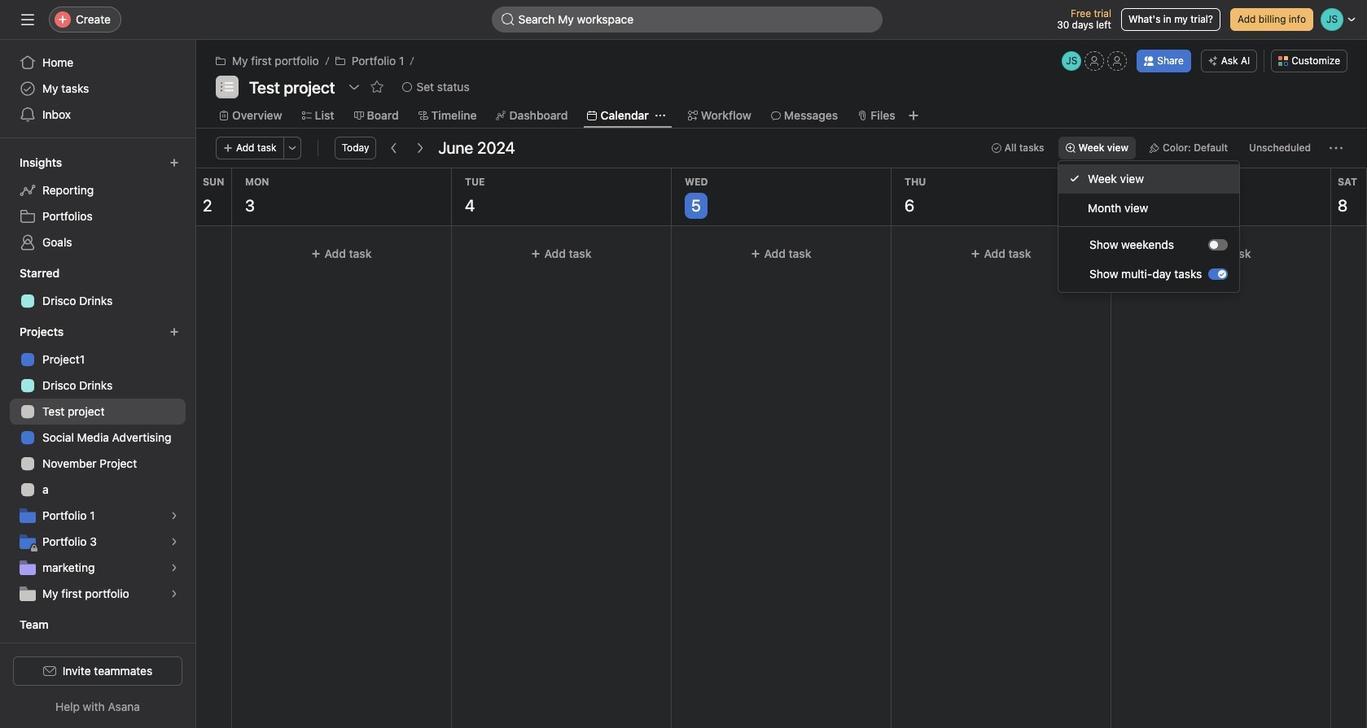 Task type: locate. For each thing, give the bounding box(es) containing it.
new insights image
[[169, 158, 179, 168]]

see details, marketing image
[[169, 563, 179, 573]]

projects element
[[0, 318, 195, 611]]

None text field
[[245, 76, 339, 99]]

more actions image
[[287, 143, 297, 153]]

radio item
[[1059, 164, 1240, 194]]

js image
[[1066, 51, 1078, 71]]

starred element
[[0, 259, 195, 318]]

add tab image
[[907, 109, 920, 122]]

isinverse image
[[501, 13, 514, 26]]

list box
[[491, 7, 882, 33]]

insights element
[[0, 148, 195, 259]]

tab actions image
[[655, 111, 665, 121]]

previous week image
[[388, 142, 401, 155]]

teams element
[[0, 611, 195, 669]]

see details, portfolio 1 image
[[169, 511, 179, 521]]



Task type: vqa. For each thing, say whether or not it's contained in the screenshot.
16th Row from the top
no



Task type: describe. For each thing, give the bounding box(es) containing it.
list image
[[221, 81, 234, 94]]

add to starred image
[[370, 81, 383, 94]]

show options image
[[347, 81, 360, 94]]

new project or portfolio image
[[169, 327, 179, 337]]

see details, my first portfolio image
[[169, 590, 179, 599]]

global element
[[0, 40, 195, 138]]

next week image
[[414, 142, 427, 155]]

hide sidebar image
[[21, 13, 34, 26]]

more actions image
[[1330, 142, 1343, 155]]

see details, portfolio 3 image
[[169, 537, 179, 547]]



